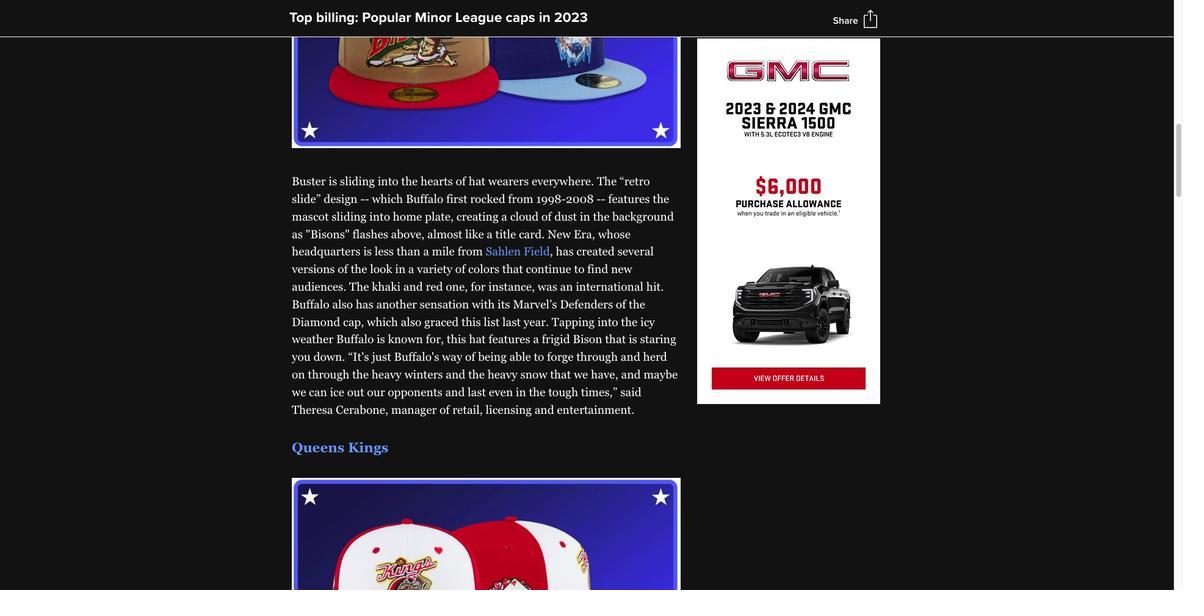 Task type: vqa. For each thing, say whether or not it's contained in the screenshot.
2024
no



Task type: describe. For each thing, give the bounding box(es) containing it.
2 heavy from the left
[[488, 368, 518, 382]]

1998-
[[536, 192, 566, 206]]

rocked
[[470, 192, 505, 206]]

the left look
[[351, 263, 367, 276]]

of up one,
[[455, 263, 466, 276]]

4 - from the left
[[601, 192, 605, 206]]

and up said
[[621, 368, 641, 382]]

2023
[[554, 9, 588, 26]]

cap,
[[343, 315, 364, 329]]

era,
[[574, 227, 595, 241]]

have,
[[591, 368, 618, 382]]

0 vertical spatial into
[[378, 175, 398, 188]]

new
[[611, 263, 632, 276]]

the up background
[[653, 192, 669, 206]]

hat inside buster is sliding into the hearts of hat wearers everywhere. the "retro slide" design -- which buffalo first rocked from 1998-2008 -- features the mascot sliding into home plate, creating a cloud of dust in the background as "bisons" flashes above, almost like a title card. new era, whose headquarters is less than a mile from
[[469, 175, 486, 188]]

one,
[[446, 280, 468, 294]]

with
[[472, 298, 495, 311]]

graced
[[424, 315, 459, 329]]

for
[[471, 280, 486, 294]]

into inside , has created several versions of the look in a variety of colors that continue to find new audiences. the khaki and red one, for instance, was an international hit. buffalo also has another sensation with its marvel's defenders of the diamond cap, which also graced this list last year. tapping into the icy weather buffalo is known for, this hat features a frigid bison that is staring you down. "it's just buffalo's way of being able to forge through and herd on through the heavy winters and the heavy snow that we have, and maybe we can ice out our opponents and last even in the tough times," said theresa cerabone, manager of retail, licensing and entertainment.
[[598, 315, 618, 329]]

entertainment.
[[557, 403, 635, 417]]

staring
[[640, 333, 676, 346]]

background
[[612, 210, 674, 223]]

an
[[560, 280, 573, 294]]

even
[[489, 386, 513, 399]]

caps
[[506, 9, 535, 26]]

the down snow
[[529, 386, 546, 399]]

forge
[[547, 351, 574, 364]]

field
[[524, 245, 550, 259]]

sensation
[[420, 298, 469, 311]]

is up design
[[329, 175, 337, 188]]

cloud
[[510, 210, 539, 223]]

, has created several versions of the look in a variety of colors that continue to find new audiences. the khaki and red one, for instance, was an international hit. buffalo also has another sensation with its marvel's defenders of the diamond cap, which also graced this list last year. tapping into the icy weather buffalo is known for, this hat features a frigid bison that is staring you down. "it's just buffalo's way of being able to forge through and herd on through the heavy winters and the heavy snow that we have, and maybe we can ice out our opponents and last even in the tough times," said theresa cerabone, manager of retail, licensing and entertainment.
[[292, 245, 678, 417]]

2 - from the left
[[365, 192, 369, 206]]

headquarters
[[292, 245, 361, 259]]

look
[[370, 263, 392, 276]]

in right even
[[516, 386, 526, 399]]

find
[[587, 263, 608, 276]]

just
[[372, 351, 391, 364]]

able
[[510, 351, 531, 364]]

of right way
[[465, 351, 475, 364]]

hat inside , has created several versions of the look in a variety of colors that continue to find new audiences. the khaki and red one, for instance, was an international hit. buffalo also has another sensation with its marvel's defenders of the diamond cap, which also graced this list last year. tapping into the icy weather buffalo is known for, this hat features a frigid bison that is staring you down. "it's just buffalo's way of being able to forge through and herd on through the heavy winters and the heavy snow that we have, and maybe we can ice out our opponents and last even in the tough times," said theresa cerabone, manager of retail, licensing and entertainment.
[[469, 333, 486, 346]]

queens kings link
[[292, 440, 388, 456]]

colors
[[468, 263, 500, 276]]

the down being
[[468, 368, 485, 382]]

times,"
[[581, 386, 618, 399]]

several
[[618, 245, 654, 259]]

creating
[[457, 210, 499, 223]]

frigid
[[542, 333, 570, 346]]

1 horizontal spatial through
[[576, 351, 618, 364]]

features inside , has created several versions of the look in a variety of colors that continue to find new audiences. the khaki and red one, for instance, was an international hit. buffalo also has another sensation with its marvel's defenders of the diamond cap, which also graced this list last year. tapping into the icy weather buffalo is known for, this hat features a frigid bison that is staring you down. "it's just buffalo's way of being able to forge through and herd on through the heavy winters and the heavy snow that we have, and maybe we can ice out our opponents and last even in the tough times," said theresa cerabone, manager of retail, licensing and entertainment.
[[489, 333, 530, 346]]

3 - from the left
[[597, 192, 601, 206]]

queens
[[292, 440, 345, 456]]

the inside buster is sliding into the hearts of hat wearers everywhere. the "retro slide" design -- which buffalo first rocked from 1998-2008 -- features the mascot sliding into home plate, creating a cloud of dust in the background as "bisons" flashes above, almost like a title card. new era, whose headquarters is less than a mile from
[[597, 175, 617, 188]]

sahlen field link
[[486, 245, 550, 259]]

card.
[[519, 227, 545, 241]]

continue
[[526, 263, 571, 276]]

maybe
[[644, 368, 678, 382]]

licensing
[[486, 403, 532, 417]]

share button
[[833, 15, 858, 27]]

the left hearts at the top left of the page
[[401, 175, 418, 188]]

0 vertical spatial this
[[462, 315, 481, 329]]

is up just
[[377, 333, 385, 346]]

mile
[[432, 245, 455, 259]]

top billing: popular minor league caps in 2023
[[289, 9, 588, 26]]

winters
[[404, 368, 443, 382]]

a up the title
[[501, 210, 507, 223]]

whose
[[598, 227, 631, 241]]

design
[[324, 192, 358, 206]]

1 vertical spatial sliding
[[332, 210, 367, 223]]

sahlen
[[486, 245, 521, 259]]

new
[[548, 227, 571, 241]]

plate,
[[425, 210, 454, 223]]

advertisement element
[[697, 38, 880, 405]]

"it's
[[348, 351, 369, 364]]

variety
[[417, 263, 453, 276]]

in right caps on the left top
[[539, 9, 551, 26]]

minor
[[415, 9, 452, 26]]

a down than at left top
[[408, 263, 414, 276]]

buffalo inside buster is sliding into the hearts of hat wearers everywhere. the "retro slide" design -- which buffalo first rocked from 1998-2008 -- features the mascot sliding into home plate, creating a cloud of dust in the background as "bisons" flashes above, almost like a title card. new era, whose headquarters is less than a mile from
[[406, 192, 443, 206]]

home
[[393, 210, 422, 223]]

the inside , has created several versions of the look in a variety of colors that continue to find new audiences. the khaki and red one, for instance, was an international hit. buffalo also has another sensation with its marvel's defenders of the diamond cap, which also graced this list last year. tapping into the icy weather buffalo is known for, this hat features a frigid bison that is staring you down. "it's just buffalo's way of being able to forge through and herd on through the heavy winters and the heavy snow that we have, and maybe we can ice out our opponents and last even in the tough times," said theresa cerabone, manager of retail, licensing and entertainment.
[[349, 280, 369, 294]]

sahlen field
[[486, 245, 550, 259]]

which inside buster is sliding into the hearts of hat wearers everywhere. the "retro slide" design -- which buffalo first rocked from 1998-2008 -- features the mascot sliding into home plate, creating a cloud of dust in the background as "bisons" flashes above, almost like a title card. new era, whose headquarters is less than a mile from
[[372, 192, 403, 206]]

1 horizontal spatial that
[[550, 368, 571, 382]]

down.
[[313, 351, 345, 364]]

the up icy
[[629, 298, 645, 311]]

hearts
[[421, 175, 453, 188]]

1 horizontal spatial last
[[502, 315, 521, 329]]

manager
[[391, 403, 437, 417]]

you
[[292, 351, 311, 364]]

weather
[[292, 333, 333, 346]]

0 vertical spatial also
[[332, 298, 353, 311]]

and down tough on the left bottom
[[535, 403, 554, 417]]

share
[[833, 15, 858, 27]]

icy
[[640, 315, 655, 329]]

flashes
[[353, 227, 388, 241]]

known
[[388, 333, 423, 346]]

international
[[576, 280, 644, 294]]

versions
[[292, 263, 335, 276]]



Task type: locate. For each thing, give the bounding box(es) containing it.
features down "retro
[[608, 192, 650, 206]]

features inside buster is sliding into the hearts of hat wearers everywhere. the "retro slide" design -- which buffalo first rocked from 1998-2008 -- features the mascot sliding into home plate, creating a cloud of dust in the background as "bisons" flashes above, almost like a title card. new era, whose headquarters is less than a mile from
[[608, 192, 650, 206]]

2 vertical spatial that
[[550, 368, 571, 382]]

the
[[401, 175, 418, 188], [653, 192, 669, 206], [593, 210, 610, 223], [351, 263, 367, 276], [629, 298, 645, 311], [621, 315, 638, 329], [352, 368, 369, 382], [468, 368, 485, 382], [529, 386, 546, 399]]

we down on
[[292, 386, 306, 399]]

another
[[376, 298, 417, 311]]

buster is sliding into the hearts of hat wearers everywhere. the "retro slide" design -- which buffalo first rocked from 1998-2008 -- features the mascot sliding into home plate, creating a cloud of dust in the background as "bisons" flashes above, almost like a title card. new era, whose headquarters is less than a mile from
[[292, 175, 674, 259]]

our
[[367, 386, 385, 399]]

of
[[456, 175, 466, 188], [541, 210, 552, 223], [338, 263, 348, 276], [455, 263, 466, 276], [616, 298, 626, 311], [465, 351, 475, 364], [440, 403, 450, 417]]

"bisons"
[[306, 227, 350, 241]]

diamond
[[292, 315, 340, 329]]

-
[[360, 192, 365, 206], [365, 192, 369, 206], [597, 192, 601, 206], [601, 192, 605, 206]]

1 vertical spatial last
[[468, 386, 486, 399]]

the down "it's
[[352, 368, 369, 382]]

has up cap,
[[356, 298, 374, 311]]

a right like
[[487, 227, 493, 241]]

through down down.
[[308, 368, 349, 382]]

as
[[292, 227, 303, 241]]

1 horizontal spatial we
[[574, 368, 588, 382]]

kings
[[348, 440, 388, 456]]

above,
[[391, 227, 425, 241]]

in inside buster is sliding into the hearts of hat wearers everywhere. the "retro slide" design -- which buffalo first rocked from 1998-2008 -- features the mascot sliding into home plate, creating a cloud of dust in the background as "bisons" flashes above, almost like a title card. new era, whose headquarters is less than a mile from
[[580, 210, 590, 223]]

0 horizontal spatial that
[[502, 263, 523, 276]]

the left icy
[[621, 315, 638, 329]]

of up first
[[456, 175, 466, 188]]

1 vertical spatial features
[[489, 333, 530, 346]]

1 vertical spatial that
[[605, 333, 626, 346]]

title
[[496, 227, 516, 241]]

1 horizontal spatial buffalo
[[336, 333, 374, 346]]

0 vertical spatial that
[[502, 263, 523, 276]]

this up way
[[447, 333, 466, 346]]

to up snow
[[534, 351, 544, 364]]

sliding down design
[[332, 210, 367, 223]]

we left have,
[[574, 368, 588, 382]]

2 vertical spatial into
[[598, 315, 618, 329]]

0 vertical spatial has
[[556, 245, 574, 259]]

into up home
[[378, 175, 398, 188]]

of down headquarters
[[338, 263, 348, 276]]

everywhere.
[[532, 175, 594, 188]]

that down forge
[[550, 368, 571, 382]]

0 vertical spatial which
[[372, 192, 403, 206]]

which inside , has created several versions of the look in a variety of colors that continue to find new audiences. the khaki and red one, for instance, was an international hit. buffalo also has another sensation with its marvel's defenders of the diamond cap, which also graced this list last year. tapping into the icy weather buffalo is known for, this hat features a frigid bison that is staring you down. "it's just buffalo's way of being able to forge through and herd on through the heavy winters and the heavy snow that we have, and maybe we can ice out our opponents and last even in the tough times," said theresa cerabone, manager of retail, licensing and entertainment.
[[367, 315, 398, 329]]

0 horizontal spatial the
[[349, 280, 369, 294]]

2 horizontal spatial that
[[605, 333, 626, 346]]

1 horizontal spatial heavy
[[488, 368, 518, 382]]

like
[[465, 227, 484, 241]]

first
[[446, 192, 467, 206]]

1 vertical spatial into
[[369, 210, 390, 223]]

0 horizontal spatial through
[[308, 368, 349, 382]]

1 vertical spatial we
[[292, 386, 306, 399]]

snow
[[520, 368, 547, 382]]

1 vertical spatial buffalo
[[292, 298, 329, 311]]

khaki
[[372, 280, 401, 294]]

buffalo up diamond
[[292, 298, 329, 311]]

the left khaki
[[349, 280, 369, 294]]

heavy down just
[[372, 368, 402, 382]]

retail,
[[452, 403, 483, 417]]

last
[[502, 315, 521, 329], [468, 386, 486, 399]]

1 vertical spatial has
[[356, 298, 374, 311]]

of down international on the top of page
[[616, 298, 626, 311]]

wearers
[[488, 175, 529, 188]]

a left 'mile'
[[423, 245, 429, 259]]

0 horizontal spatial heavy
[[372, 368, 402, 382]]

was
[[538, 280, 557, 294]]

a down year.
[[533, 333, 539, 346]]

that up instance,
[[502, 263, 523, 276]]

bison
[[573, 333, 602, 346]]

mascot
[[292, 210, 329, 223]]

0 horizontal spatial features
[[489, 333, 530, 346]]

1 - from the left
[[360, 192, 365, 206]]

0 vertical spatial hat
[[469, 175, 486, 188]]

defenders
[[560, 298, 613, 311]]

queens kings
[[292, 440, 388, 456]]

0 vertical spatial to
[[574, 263, 585, 276]]

which up home
[[372, 192, 403, 206]]

league
[[455, 9, 502, 26]]

sliding
[[340, 175, 375, 188], [332, 210, 367, 223]]

which
[[372, 192, 403, 206], [367, 315, 398, 329]]

this left "list"
[[462, 315, 481, 329]]

top
[[289, 9, 312, 26]]

from
[[508, 192, 533, 206], [458, 245, 483, 259]]

sliding up design
[[340, 175, 375, 188]]

out
[[347, 386, 364, 399]]

less
[[375, 245, 394, 259]]

audiences.
[[292, 280, 346, 294]]

0 vertical spatial buffalo
[[406, 192, 443, 206]]

1 vertical spatial also
[[401, 315, 422, 329]]

in
[[539, 9, 551, 26], [580, 210, 590, 223], [395, 263, 406, 276], [516, 386, 526, 399]]

0 horizontal spatial to
[[534, 351, 544, 364]]

that right bison
[[605, 333, 626, 346]]

has
[[556, 245, 574, 259], [356, 298, 374, 311]]

billing:
[[316, 9, 358, 26]]

red
[[426, 280, 443, 294]]

popular
[[362, 9, 411, 26]]

and up the retail,
[[445, 386, 465, 399]]

0 horizontal spatial buffalo
[[292, 298, 329, 311]]

and left red on the top of page
[[403, 280, 423, 294]]

2008
[[566, 192, 594, 206]]

buster
[[292, 175, 326, 188]]

0 horizontal spatial also
[[332, 298, 353, 311]]

0 vertical spatial through
[[576, 351, 618, 364]]

into up flashes
[[369, 210, 390, 223]]

ice
[[330, 386, 344, 399]]

heavy up even
[[488, 368, 518, 382]]

also up cap,
[[332, 298, 353, 311]]

herd
[[643, 351, 667, 364]]

through
[[576, 351, 618, 364], [308, 368, 349, 382]]

tough
[[548, 386, 578, 399]]

opponents
[[388, 386, 443, 399]]

the up whose on the right top
[[593, 210, 610, 223]]

buffalo down cap,
[[336, 333, 374, 346]]

can
[[309, 386, 327, 399]]

hat down "list"
[[469, 333, 486, 346]]

hat
[[469, 175, 486, 188], [469, 333, 486, 346]]

than
[[397, 245, 420, 259]]

of left the retail,
[[440, 403, 450, 417]]

instance,
[[488, 280, 535, 294]]

2 horizontal spatial buffalo
[[406, 192, 443, 206]]

last down its
[[502, 315, 521, 329]]

of down 1998-
[[541, 210, 552, 223]]

year.
[[524, 315, 549, 329]]

and down way
[[446, 368, 465, 382]]

and
[[403, 280, 423, 294], [621, 351, 640, 364], [446, 368, 465, 382], [621, 368, 641, 382], [445, 386, 465, 399], [535, 403, 554, 417]]

cerabone,
[[336, 403, 388, 417]]

1 horizontal spatial features
[[608, 192, 650, 206]]

is
[[329, 175, 337, 188], [363, 245, 372, 259], [377, 333, 385, 346], [629, 333, 637, 346]]

the left "retro
[[597, 175, 617, 188]]

1 horizontal spatial from
[[508, 192, 533, 206]]

in up era,
[[580, 210, 590, 223]]

is left staring
[[629, 333, 637, 346]]

0 vertical spatial from
[[508, 192, 533, 206]]

is left less
[[363, 245, 372, 259]]

0 horizontal spatial from
[[458, 245, 483, 259]]

1 vertical spatial this
[[447, 333, 466, 346]]

from down like
[[458, 245, 483, 259]]

in right look
[[395, 263, 406, 276]]

1 vertical spatial hat
[[469, 333, 486, 346]]

1 vertical spatial which
[[367, 315, 398, 329]]

1 horizontal spatial also
[[401, 315, 422, 329]]

created
[[577, 245, 615, 259]]

on
[[292, 368, 305, 382]]

for,
[[426, 333, 444, 346]]

list
[[484, 315, 500, 329]]

and left "herd"
[[621, 351, 640, 364]]

hit.
[[646, 280, 664, 294]]

that
[[502, 263, 523, 276], [605, 333, 626, 346], [550, 368, 571, 382]]

features
[[608, 192, 650, 206], [489, 333, 530, 346]]

0 vertical spatial we
[[574, 368, 588, 382]]

1 vertical spatial to
[[534, 351, 544, 364]]

buffalo
[[406, 192, 443, 206], [292, 298, 329, 311], [336, 333, 374, 346]]

slide"
[[292, 192, 321, 206]]

1 heavy from the left
[[372, 368, 402, 382]]

1 vertical spatial the
[[349, 280, 369, 294]]

to left find at the top
[[574, 263, 585, 276]]

0 vertical spatial the
[[597, 175, 617, 188]]

the
[[597, 175, 617, 188], [349, 280, 369, 294]]

features up able
[[489, 333, 530, 346]]

0 vertical spatial sliding
[[340, 175, 375, 188]]

1 horizontal spatial has
[[556, 245, 574, 259]]

0 vertical spatial features
[[608, 192, 650, 206]]

1 horizontal spatial to
[[574, 263, 585, 276]]

0 horizontal spatial we
[[292, 386, 306, 399]]

1 vertical spatial from
[[458, 245, 483, 259]]

0 vertical spatial last
[[502, 315, 521, 329]]

into
[[378, 175, 398, 188], [369, 210, 390, 223], [598, 315, 618, 329]]

1 vertical spatial through
[[308, 368, 349, 382]]

also up the known
[[401, 315, 422, 329]]

has right ,
[[556, 245, 574, 259]]

last up the retail,
[[468, 386, 486, 399]]

buffalo's
[[394, 351, 439, 364]]

said
[[620, 386, 642, 399]]

into up bison
[[598, 315, 618, 329]]

to
[[574, 263, 585, 276], [534, 351, 544, 364]]

from up cloud
[[508, 192, 533, 206]]

through up have,
[[576, 351, 618, 364]]

which down another on the left
[[367, 315, 398, 329]]

being
[[478, 351, 507, 364]]

"retro
[[620, 175, 650, 188]]

buffalo down hearts at the top left of the page
[[406, 192, 443, 206]]

its
[[498, 298, 510, 311]]

,
[[550, 245, 553, 259]]

hat up rocked
[[469, 175, 486, 188]]

2 vertical spatial buffalo
[[336, 333, 374, 346]]

0 horizontal spatial has
[[356, 298, 374, 311]]

0 horizontal spatial last
[[468, 386, 486, 399]]

1 horizontal spatial the
[[597, 175, 617, 188]]



